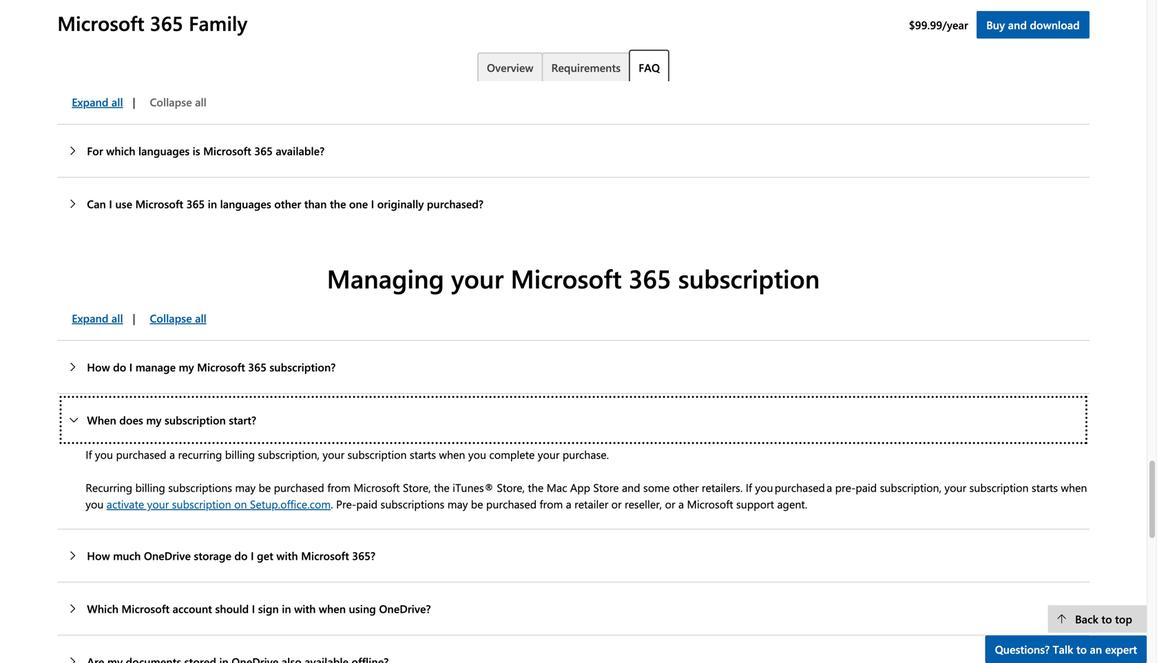 Task type: locate. For each thing, give the bounding box(es) containing it.
billing
[[225, 447, 255, 462], [135, 480, 165, 495]]

0 vertical spatial billing
[[225, 447, 255, 462]]

0 vertical spatial paid
[[856, 480, 877, 495]]

originally
[[377, 196, 424, 211]]

1 vertical spatial paid
[[356, 497, 378, 512]]

1 expand from the top
[[72, 94, 109, 109]]

subscription, up setup.office.com
[[258, 447, 320, 462]]

back to top link
[[1048, 606, 1147, 633]]

1 vertical spatial expand
[[72, 311, 109, 326]]

1 group from the top
[[57, 88, 216, 116]]

1 horizontal spatial to
[[1102, 612, 1112, 627]]

| for languages
[[133, 94, 135, 109]]

subscriptions up activate your subscription on setup.office.com link
[[168, 480, 232, 495]]

with right sign
[[294, 602, 316, 616]]

subscription
[[678, 261, 820, 295], [165, 413, 226, 428], [348, 447, 407, 462], [970, 480, 1029, 495], [172, 497, 231, 512]]

1 vertical spatial purchased
[[274, 480, 324, 495]]

0 vertical spatial expand all button
[[57, 88, 133, 116]]

365
[[150, 9, 183, 36], [757, 44, 799, 78], [254, 143, 273, 158], [186, 196, 205, 211], [629, 261, 671, 295], [248, 360, 267, 375]]

when inside recurring billing subscriptions may be purchased from microsoft store, the itunes® store, the mac app store and some other retailers. if you purchased a pre-paid subscription, your subscription starts when you
[[1061, 480, 1087, 495]]

expand all
[[72, 94, 123, 109], [72, 311, 123, 326]]

1 vertical spatial collapse all button
[[135, 305, 216, 332]]

when does my subscription start? button
[[57, 394, 1090, 447]]

how for how do i manage my microsoft 365 subscription?
[[87, 360, 110, 375]]

collapse all for is
[[150, 94, 207, 109]]

1 vertical spatial from
[[540, 497, 563, 512]]

my right manage
[[179, 360, 194, 375]]

0 vertical spatial and
[[1008, 17, 1027, 32]]

expand for for which languages is microsoft 365 available?
[[72, 94, 109, 109]]

0 horizontal spatial if
[[86, 447, 92, 462]]

1 vertical spatial if
[[746, 480, 752, 495]]

expand all button for for
[[57, 88, 133, 116]]

do left manage
[[113, 360, 126, 375]]

1 vertical spatial expand all button
[[57, 305, 133, 332]]

collapse all button for manage
[[135, 305, 216, 332]]

0 horizontal spatial paid
[[356, 497, 378, 512]]

0 horizontal spatial in
[[208, 196, 217, 211]]

365?
[[352, 548, 375, 563]]

1 vertical spatial when
[[1061, 480, 1087, 495]]

the up activate your subscription on setup.office.com . pre-paid subscriptions may be purchased from a retailer or reseller, or a microsoft support agent.
[[434, 480, 450, 495]]

2 | from the top
[[133, 311, 135, 326]]

2 horizontal spatial when
[[1061, 480, 1087, 495]]

0 vertical spatial expand all
[[72, 94, 123, 109]]

1 vertical spatial to
[[1077, 642, 1087, 657]]

0 horizontal spatial and
[[622, 480, 640, 495]]

activate
[[107, 497, 144, 512]]

how do i manage my microsoft 365 subscription? button
[[57, 341, 1090, 393]]

group up manage
[[57, 305, 216, 332]]

1 vertical spatial subscription,
[[880, 480, 942, 495]]

overview link
[[477, 52, 543, 81]]

one
[[349, 196, 368, 211]]

0 vertical spatial may
[[235, 480, 256, 495]]

group for languages
[[57, 88, 216, 116]]

0 horizontal spatial billing
[[135, 480, 165, 495]]

may up on
[[235, 480, 256, 495]]

0 vertical spatial how
[[87, 360, 110, 375]]

1 horizontal spatial my
[[179, 360, 194, 375]]

collapse up for which languages is microsoft 365 available?
[[150, 94, 192, 109]]

collapse up manage
[[150, 311, 192, 326]]

collapse all up manage
[[150, 311, 207, 326]]

managing your microsoft 365 subscription
[[327, 261, 820, 295]]

if up "support"
[[746, 480, 752, 495]]

0 horizontal spatial do
[[113, 360, 126, 375]]

1 vertical spatial subscriptions
[[381, 497, 445, 512]]

my right does
[[146, 413, 162, 428]]

or down some
[[665, 497, 675, 512]]

do inside dropdown button
[[113, 360, 126, 375]]

language
[[348, 44, 461, 78]]

starts inside recurring billing subscriptions may be purchased from microsoft store, the itunes® store, the mac app store and some other retailers. if you purchased a pre-paid subscription, your subscription starts when you
[[1032, 480, 1058, 495]]

1 vertical spatial group
[[57, 305, 216, 332]]

billing up activate
[[135, 480, 165, 495]]

0 vertical spatial subscription,
[[258, 447, 320, 462]]

1 store, from the left
[[403, 480, 431, 495]]

a
[[169, 447, 175, 462], [566, 497, 572, 512], [678, 497, 684, 512]]

collapse all button up is
[[135, 88, 216, 116]]

the left mac
[[528, 480, 544, 495]]

1 horizontal spatial when
[[439, 447, 465, 462]]

0 horizontal spatial purchased
[[116, 447, 166, 462]]

be
[[259, 480, 271, 495], [471, 497, 483, 512]]

2 vertical spatial when
[[319, 602, 346, 616]]

1 vertical spatial in
[[282, 602, 291, 616]]

you down recurring
[[86, 497, 104, 512]]

purchased inside recurring billing subscriptions may be purchased from microsoft store, the itunes® store, the mac app store and some other retailers. if you purchased a pre-paid subscription, your subscription starts when you
[[274, 480, 324, 495]]

0 vertical spatial collapse
[[150, 94, 192, 109]]

0 vertical spatial my
[[179, 360, 194, 375]]

2 collapse all from the top
[[150, 311, 207, 326]]

subscription, right pre-
[[880, 480, 942, 495]]

1 horizontal spatial in
[[282, 602, 291, 616]]

1 how from the top
[[87, 360, 110, 375]]

0 vertical spatial starts
[[410, 447, 436, 462]]

for which languages is microsoft 365 available?
[[87, 143, 325, 158]]

0 vertical spatial expand
[[72, 94, 109, 109]]

you up recurring
[[95, 447, 113, 462]]

1 horizontal spatial if
[[746, 480, 752, 495]]

purchased down 'itunes®'
[[486, 497, 537, 512]]

or
[[612, 497, 622, 512], [665, 497, 675, 512]]

1 vertical spatial other
[[673, 480, 699, 495]]

group up which
[[57, 88, 216, 116]]

itunes®
[[453, 480, 494, 495]]

billing down start?
[[225, 447, 255, 462]]

1 collapse all button from the top
[[135, 88, 216, 116]]

1 collapse all from the top
[[150, 94, 207, 109]]

1 horizontal spatial a
[[566, 497, 572, 512]]

a right reseller,
[[678, 497, 684, 512]]

1 expand all button from the top
[[57, 88, 133, 116]]

how for how much onedrive storage do i get with microsoft 365?
[[87, 548, 110, 563]]

2 or from the left
[[665, 497, 675, 512]]

i left use on the top of page
[[109, 196, 112, 211]]

1 vertical spatial |
[[133, 311, 135, 326]]

1 horizontal spatial and
[[1008, 17, 1027, 32]]

your inside recurring billing subscriptions may be purchased from microsoft store, the itunes® store, the mac app store and some other retailers. if you purchased a pre-paid subscription, your subscription starts when you
[[945, 480, 967, 495]]

purchased
[[116, 447, 166, 462], [274, 480, 324, 495], [486, 497, 537, 512]]

expand all for how
[[72, 311, 123, 326]]

collapse all for manage
[[150, 311, 207, 326]]

may inside recurring billing subscriptions may be purchased from microsoft store, the itunes® store, the mac app store and some other retailers. if you purchased a pre-paid subscription, your subscription starts when you
[[235, 480, 256, 495]]

0 vertical spatial group
[[57, 88, 216, 116]]

0 horizontal spatial languages
[[138, 143, 190, 158]]

1 vertical spatial billing
[[135, 480, 165, 495]]

to left top
[[1102, 612, 1112, 627]]

language availability for microsoft 365
[[348, 44, 799, 78]]

expand all button
[[57, 88, 133, 116], [57, 305, 133, 332]]

the
[[330, 196, 346, 211], [434, 480, 450, 495], [528, 480, 544, 495]]

i left get
[[251, 548, 254, 563]]

and right buy
[[1008, 17, 1027, 32]]

i left manage
[[129, 360, 132, 375]]

1 horizontal spatial languages
[[220, 196, 271, 211]]

2 vertical spatial purchased
[[486, 497, 537, 512]]

with right get
[[276, 548, 298, 563]]

0 vertical spatial subscriptions
[[168, 480, 232, 495]]

1 horizontal spatial do
[[234, 548, 248, 563]]

using
[[349, 602, 376, 616]]

the inside dropdown button
[[330, 196, 346, 211]]

0 vertical spatial if
[[86, 447, 92, 462]]

0 horizontal spatial subscriptions
[[168, 480, 232, 495]]

1 vertical spatial how
[[87, 548, 110, 563]]

0 horizontal spatial to
[[1077, 642, 1087, 657]]

back to top
[[1075, 612, 1133, 627]]

1 horizontal spatial starts
[[1032, 480, 1058, 495]]

0 horizontal spatial my
[[146, 413, 162, 428]]

managing
[[327, 261, 444, 295]]

0 vertical spatial purchased
[[116, 447, 166, 462]]

some
[[643, 480, 670, 495]]

1 horizontal spatial billing
[[225, 447, 255, 462]]

questions? talk to an expert
[[995, 642, 1137, 657]]

0 vertical spatial to
[[1102, 612, 1112, 627]]

2 collapse all button from the top
[[135, 305, 216, 332]]

i inside how do i manage my microsoft 365 subscription? dropdown button
[[129, 360, 132, 375]]

from inside recurring billing subscriptions may be purchased from microsoft store, the itunes® store, the mac app store and some other retailers. if you purchased a pre-paid subscription, your subscription starts when you
[[327, 480, 351, 495]]

in right sign
[[282, 602, 291, 616]]

collapse all up is
[[150, 94, 207, 109]]

my inside dropdown button
[[146, 413, 162, 428]]

0 horizontal spatial store,
[[403, 480, 431, 495]]

expand all for for
[[72, 94, 123, 109]]

1 expand all from the top
[[72, 94, 123, 109]]

languages left is
[[138, 143, 190, 158]]

all
[[112, 94, 123, 109], [195, 94, 207, 109], [112, 311, 123, 326], [195, 311, 207, 326]]

1 vertical spatial and
[[622, 480, 640, 495]]

complete
[[489, 447, 535, 462]]

store, down "complete"
[[497, 480, 525, 495]]

|
[[133, 94, 135, 109], [133, 311, 135, 326]]

i right one
[[371, 196, 374, 211]]

with inside dropdown button
[[276, 548, 298, 563]]

0 vertical spatial do
[[113, 360, 126, 375]]

how much onedrive storage do i get with microsoft 365?
[[87, 548, 375, 563]]

for which languages is microsoft 365 available? button
[[57, 125, 1090, 177]]

collapse
[[150, 94, 192, 109], [150, 311, 192, 326]]

1 horizontal spatial purchased
[[274, 480, 324, 495]]

subscriptions right pre-
[[381, 497, 445, 512]]

to left an
[[1077, 642, 1087, 657]]

0 vertical spatial in
[[208, 196, 217, 211]]

1 vertical spatial collapse all
[[150, 311, 207, 326]]

collapse all button up manage
[[135, 305, 216, 332]]

0 horizontal spatial be
[[259, 480, 271, 495]]

1 vertical spatial languages
[[220, 196, 271, 211]]

purchased up setup.office.com
[[274, 480, 324, 495]]

subscriptions
[[168, 480, 232, 495], [381, 497, 445, 512]]

0 horizontal spatial or
[[612, 497, 622, 512]]

2 collapse from the top
[[150, 311, 192, 326]]

with inside dropdown button
[[294, 602, 316, 616]]

a down app
[[566, 497, 572, 512]]

2 store, from the left
[[497, 480, 525, 495]]

expand
[[72, 94, 109, 109], [72, 311, 109, 326]]

0 horizontal spatial may
[[235, 480, 256, 495]]

1 vertical spatial collapse
[[150, 311, 192, 326]]

on
[[234, 497, 247, 512]]

which microsoft account should i sign in with when using onedrive? button
[[57, 583, 1090, 635]]

other
[[274, 196, 301, 211], [673, 480, 699, 495]]

manage
[[136, 360, 176, 375]]

0 vertical spatial with
[[276, 548, 298, 563]]

2 expand all from the top
[[72, 311, 123, 326]]

starts
[[410, 447, 436, 462], [1032, 480, 1058, 495]]

or down the store
[[612, 497, 622, 512]]

1 horizontal spatial subscriptions
[[381, 497, 445, 512]]

0 horizontal spatial subscription,
[[258, 447, 320, 462]]

1 vertical spatial with
[[294, 602, 316, 616]]

1 horizontal spatial store,
[[497, 480, 525, 495]]

the left one
[[330, 196, 346, 211]]

overview
[[487, 60, 534, 75]]

i
[[109, 196, 112, 211], [371, 196, 374, 211], [129, 360, 132, 375], [251, 548, 254, 563], [252, 602, 255, 616]]

0 horizontal spatial other
[[274, 196, 301, 211]]

1 vertical spatial expand all
[[72, 311, 123, 326]]

2 horizontal spatial the
[[528, 480, 544, 495]]

1 vertical spatial do
[[234, 548, 248, 563]]

questions? talk to an expert button
[[985, 636, 1147, 663]]

1 collapse from the top
[[150, 94, 192, 109]]

other right some
[[673, 480, 699, 495]]

0 horizontal spatial when
[[319, 602, 346, 616]]

0 vertical spatial |
[[133, 94, 135, 109]]

do
[[113, 360, 126, 375], [234, 548, 248, 563]]

365 inside can i use microsoft 365 in languages other than the one i originally purchased? dropdown button
[[186, 196, 205, 211]]

may
[[235, 480, 256, 495], [448, 497, 468, 512]]

how inside dropdown button
[[87, 548, 110, 563]]

1 horizontal spatial subscription,
[[880, 480, 942, 495]]

microsoft 365 family
[[57, 9, 247, 36]]

if inside recurring billing subscriptions may be purchased from microsoft store, the itunes® store, the mac app store and some other retailers. if you purchased a pre-paid subscription, your subscription starts when you
[[746, 480, 752, 495]]

1 horizontal spatial other
[[673, 480, 699, 495]]

how up when
[[87, 360, 110, 375]]

paid
[[856, 480, 877, 495], [356, 497, 378, 512]]

you
[[95, 447, 113, 462], [468, 447, 486, 462], [86, 497, 104, 512]]

expert
[[1105, 642, 1137, 657]]

0 horizontal spatial from
[[327, 480, 351, 495]]

languages inside "dropdown button"
[[138, 143, 190, 158]]

2 how from the top
[[87, 548, 110, 563]]

collapse all
[[150, 94, 207, 109], [150, 311, 207, 326]]

and up reseller,
[[622, 480, 640, 495]]

other left the than
[[274, 196, 301, 211]]

the for store,
[[434, 480, 450, 495]]

1 vertical spatial starts
[[1032, 480, 1058, 495]]

be down 'itunes®'
[[471, 497, 483, 512]]

if
[[86, 447, 92, 462], [746, 480, 752, 495]]

1 vertical spatial may
[[448, 497, 468, 512]]

0 vertical spatial be
[[259, 480, 271, 495]]

retailer
[[575, 497, 608, 512]]

0 vertical spatial when
[[439, 447, 465, 462]]

1 vertical spatial be
[[471, 497, 483, 512]]

be up setup.office.com
[[259, 480, 271, 495]]

how left much
[[87, 548, 110, 563]]

retailers.
[[702, 480, 743, 495]]

if down when
[[86, 447, 92, 462]]

which microsoft account should i sign in with when using onedrive?
[[87, 602, 431, 616]]

0 vertical spatial from
[[327, 480, 351, 495]]

microsoft
[[57, 9, 144, 36], [639, 44, 750, 78], [203, 143, 251, 158], [135, 196, 183, 211], [511, 261, 622, 295], [197, 360, 245, 375], [354, 480, 400, 495], [687, 497, 733, 512], [301, 548, 349, 563], [122, 602, 170, 616]]

onedrive
[[144, 548, 191, 563]]

activate your subscription on setup.office.com link
[[107, 497, 331, 512]]

and
[[1008, 17, 1027, 32], [622, 480, 640, 495]]

group
[[57, 88, 216, 116], [57, 305, 216, 332]]

1 | from the top
[[133, 94, 135, 109]]

for
[[598, 44, 632, 78]]

you inside recurring billing subscriptions may be purchased from microsoft store, the itunes® store, the mac app store and some other retailers. if you purchased a pre-paid subscription, your subscription starts when you
[[86, 497, 104, 512]]

subscription inside when does my subscription start? dropdown button
[[165, 413, 226, 428]]

may down 'itunes®'
[[448, 497, 468, 512]]

0 vertical spatial other
[[274, 196, 301, 211]]

my
[[179, 360, 194, 375], [146, 413, 162, 428]]

paid inside recurring billing subscriptions may be purchased from microsoft store, the itunes® store, the mac app store and some other retailers. if you purchased a pre-paid subscription, your subscription starts when you
[[856, 480, 877, 495]]

1 horizontal spatial paid
[[856, 480, 877, 495]]

do left get
[[234, 548, 248, 563]]

purchased down does
[[116, 447, 166, 462]]

a left recurring
[[169, 447, 175, 462]]

2 group from the top
[[57, 305, 216, 332]]

from down mac
[[540, 497, 563, 512]]

1 horizontal spatial the
[[434, 480, 450, 495]]

2 expand from the top
[[72, 311, 109, 326]]

languages down for which languages is microsoft 365 available?
[[220, 196, 271, 211]]

from up .
[[327, 480, 351, 495]]

store, up activate your subscription on setup.office.com . pre-paid subscriptions may be purchased from a retailer or reseller, or a microsoft support agent.
[[403, 480, 431, 495]]

i left sign
[[252, 602, 255, 616]]

how inside dropdown button
[[87, 360, 110, 375]]

2 horizontal spatial a
[[678, 497, 684, 512]]

in down for which languages is microsoft 365 available?
[[208, 196, 217, 211]]

2 expand all button from the top
[[57, 305, 133, 332]]

1 horizontal spatial may
[[448, 497, 468, 512]]

in inside dropdown button
[[282, 602, 291, 616]]

when inside dropdown button
[[319, 602, 346, 616]]

i inside how much onedrive storage do i get with microsoft 365? dropdown button
[[251, 548, 254, 563]]

1 horizontal spatial or
[[665, 497, 675, 512]]

with
[[276, 548, 298, 563], [294, 602, 316, 616]]



Task type: describe. For each thing, give the bounding box(es) containing it.
activate your subscription on setup.office.com . pre-paid subscriptions may be purchased from a retailer or reseller, or a microsoft support agent.
[[107, 497, 811, 512]]

use
[[115, 196, 132, 211]]

if you purchased a recurring billing subscription, your subscription starts when you complete your purchase.
[[86, 447, 612, 462]]

is
[[193, 143, 200, 158]]

365 inside how do i manage my microsoft 365 subscription? dropdown button
[[248, 360, 267, 375]]

when
[[87, 413, 116, 428]]

microsoft inside recurring billing subscriptions may be purchased from microsoft store, the itunes® store, the mac app store and some other retailers. if you purchased a pre-paid subscription, your subscription starts when you
[[354, 480, 400, 495]]

to inside dropdown button
[[1077, 642, 1087, 657]]

when does my subscription start?
[[87, 413, 256, 428]]

purchase.
[[563, 447, 609, 462]]

get
[[257, 548, 273, 563]]

subscription, inside recurring billing subscriptions may be purchased from microsoft store, the itunes® store, the mac app store and some other retailers. if you purchased a pre-paid subscription, your subscription starts when you
[[880, 480, 942, 495]]

family
[[189, 9, 247, 36]]

languages inside dropdown button
[[220, 196, 271, 211]]

subscription?
[[270, 360, 336, 375]]

can
[[87, 196, 106, 211]]

$99.99/year
[[909, 17, 968, 32]]

i inside which microsoft account should i sign in with when using onedrive? dropdown button
[[252, 602, 255, 616]]

the for than
[[330, 196, 346, 211]]

much
[[113, 548, 141, 563]]

0 horizontal spatial starts
[[410, 447, 436, 462]]

does
[[119, 413, 143, 428]]

recurring
[[86, 480, 132, 495]]

1 horizontal spatial be
[[471, 497, 483, 512]]

reseller,
[[625, 497, 662, 512]]

1 horizontal spatial from
[[540, 497, 563, 512]]

mac
[[547, 480, 567, 495]]

app
[[570, 480, 590, 495]]

how much onedrive storage do i get with microsoft 365? button
[[57, 530, 1090, 582]]

you purchased a
[[755, 480, 832, 495]]

agent.
[[777, 497, 808, 512]]

start?
[[229, 413, 256, 428]]

other inside can i use microsoft 365 in languages other than the one i originally purchased? dropdown button
[[274, 196, 301, 211]]

| for i
[[133, 311, 135, 326]]

purchased?
[[427, 196, 484, 211]]

requirements
[[551, 60, 621, 75]]

365 inside for which languages is microsoft 365 available? "dropdown button"
[[254, 143, 273, 158]]

my inside dropdown button
[[179, 360, 194, 375]]

buy and download button
[[977, 11, 1090, 39]]

can i use microsoft 365 in languages other than the one i originally purchased? button
[[57, 178, 1090, 230]]

.
[[331, 497, 333, 512]]

for
[[87, 143, 103, 158]]

buy and download
[[987, 17, 1080, 32]]

1 or from the left
[[612, 497, 622, 512]]

to inside "link"
[[1102, 612, 1112, 627]]

pre-
[[336, 497, 356, 512]]

recurring billing subscriptions may be purchased from microsoft store, the itunes® store, the mac app store and some other retailers. if you purchased a pre-paid subscription, your subscription starts when you
[[86, 480, 1087, 512]]

sign
[[258, 602, 279, 616]]

than
[[304, 196, 327, 211]]

available?
[[276, 143, 325, 158]]

setup.office.com
[[250, 497, 331, 512]]

subscription inside recurring billing subscriptions may be purchased from microsoft store, the itunes® store, the mac app store and some other retailers. if you purchased a pre-paid subscription, your subscription starts when you
[[970, 480, 1029, 495]]

questions?
[[995, 642, 1050, 657]]

pre-
[[835, 480, 856, 495]]

and inside recurring billing subscriptions may be purchased from microsoft store, the itunes® store, the mac app store and some other retailers. if you purchased a pre-paid subscription, your subscription starts when you
[[622, 480, 640, 495]]

download
[[1030, 17, 1080, 32]]

account
[[173, 602, 212, 616]]

recurring
[[178, 447, 222, 462]]

onedrive?
[[379, 602, 431, 616]]

billing inside recurring billing subscriptions may be purchased from microsoft store, the itunes® store, the mac app store and some other retailers. if you purchased a pre-paid subscription, your subscription starts when you
[[135, 480, 165, 495]]

subscriptions inside recurring billing subscriptions may be purchased from microsoft store, the itunes® store, the mac app store and some other retailers. if you purchased a pre-paid subscription, your subscription starts when you
[[168, 480, 232, 495]]

and inside button
[[1008, 17, 1027, 32]]

storage
[[194, 548, 231, 563]]

in inside dropdown button
[[208, 196, 217, 211]]

should
[[215, 602, 249, 616]]

buy
[[987, 17, 1005, 32]]

expand for how do i manage my microsoft 365 subscription?
[[72, 311, 109, 326]]

faq
[[639, 60, 660, 75]]

how do i manage my microsoft 365 subscription?
[[87, 360, 336, 375]]

with for microsoft
[[276, 548, 298, 563]]

other inside recurring billing subscriptions may be purchased from microsoft store, the itunes® store, the mac app store and some other retailers. if you purchased a pre-paid subscription, your subscription starts when you
[[673, 480, 699, 495]]

requirements link
[[542, 52, 630, 81]]

do inside dropdown button
[[234, 548, 248, 563]]

collapse for manage
[[150, 311, 192, 326]]

group for i
[[57, 305, 216, 332]]

expand all button for how
[[57, 305, 133, 332]]

support
[[736, 497, 774, 512]]

be inside recurring billing subscriptions may be purchased from microsoft store, the itunes® store, the mac app store and some other retailers. if you purchased a pre-paid subscription, your subscription starts when you
[[259, 480, 271, 495]]

which
[[87, 602, 119, 616]]

microsoft inside "dropdown button"
[[203, 143, 251, 158]]

store
[[593, 480, 619, 495]]

back
[[1075, 612, 1099, 627]]

collapse for is
[[150, 94, 192, 109]]

with for when
[[294, 602, 316, 616]]

can i use microsoft 365 in languages other than the one i originally purchased?
[[87, 196, 484, 211]]

learn more about microsoft 365 family. tab list
[[57, 50, 1090, 83]]

talk
[[1053, 642, 1074, 657]]

top
[[1115, 612, 1133, 627]]

2 horizontal spatial purchased
[[486, 497, 537, 512]]

faq link
[[629, 50, 670, 83]]

collapse all button for is
[[135, 88, 216, 116]]

you up 'itunes®'
[[468, 447, 486, 462]]

an
[[1090, 642, 1102, 657]]

0 horizontal spatial a
[[169, 447, 175, 462]]

availability
[[468, 44, 591, 78]]

which
[[106, 143, 135, 158]]



Task type: vqa. For each thing, say whether or not it's contained in the screenshot.
For
yes



